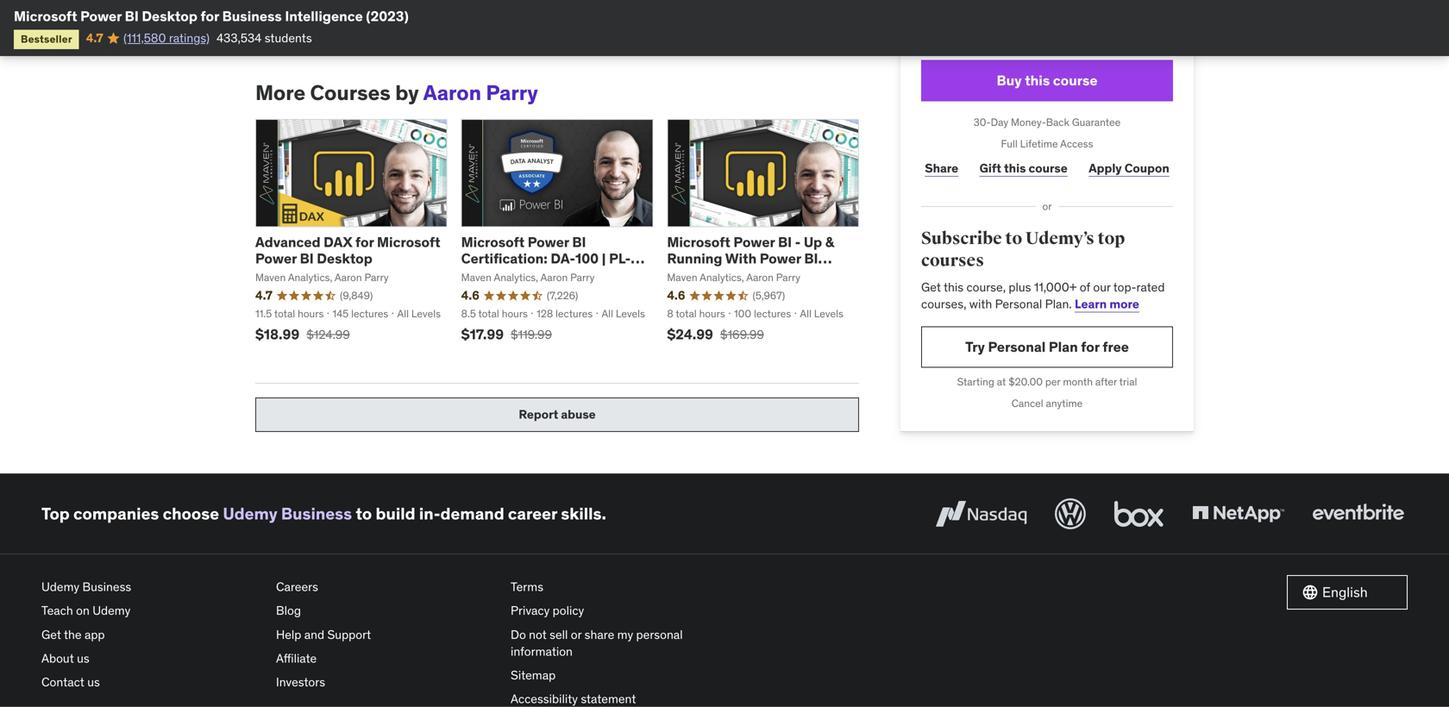 Task type: vqa. For each thing, say whether or not it's contained in the screenshot.
the Analytics, related to Microsoft Power BI Certification: DA-100 | PL- 300 Exam Prep
yes



Task type: locate. For each thing, give the bounding box(es) containing it.
1 vertical spatial get
[[41, 627, 61, 643]]

this right gift
[[1004, 160, 1026, 176]]

0 vertical spatial for
[[201, 7, 219, 25]]

personal down plus
[[995, 296, 1042, 312]]

get inside get this course, plus 11,000+ of our top-rated courses, with personal plan.
[[921, 279, 941, 295]]

2 vertical spatial business
[[82, 579, 131, 595]]

levels right 114 lectures
[[407, 4, 437, 18]]

maven down running
[[667, 271, 698, 284]]

or
[[1043, 200, 1052, 213], [571, 627, 582, 643]]

about
[[41, 651, 74, 666]]

apply
[[1089, 160, 1122, 176]]

this for gift
[[1004, 160, 1026, 176]]

udemy right on
[[92, 603, 131, 619]]

for up 'ratings)'
[[201, 7, 219, 25]]

4.6
[[461, 288, 480, 303], [667, 288, 685, 303]]

business up careers
[[281, 504, 352, 524]]

1 vertical spatial desktop
[[317, 250, 373, 267]]

microsoft power bi certification: da-100 | pl- 300 exam prep
[[461, 233, 631, 284]]

teach
[[41, 603, 73, 619]]

up
[[804, 233, 822, 251]]

get left the
[[41, 627, 61, 643]]

business inside 'udemy business teach on udemy get the app about us contact us'
[[82, 579, 131, 595]]

4.7 up 11.5
[[255, 288, 273, 303]]

bi left "|"
[[572, 233, 586, 251]]

4.6 up "8"
[[667, 288, 685, 303]]

all levels
[[393, 4, 437, 18], [397, 307, 441, 320], [602, 307, 645, 320], [800, 307, 844, 320]]

personal
[[995, 296, 1042, 312], [988, 338, 1046, 356]]

maven analytics, aaron parry for service
[[667, 271, 801, 284]]

1 vertical spatial 100
[[734, 307, 752, 320]]

contact
[[41, 675, 84, 690]]

with
[[970, 296, 992, 312]]

levels for advanced dax for microsoft power bi desktop
[[411, 307, 441, 320]]

bi left - at the right top of page
[[778, 233, 792, 251]]

2 vertical spatial for
[[1081, 338, 1100, 356]]

microsoft inside microsoft power bi certification: da-100 | pl- 300 exam prep
[[461, 233, 525, 251]]

for right dax
[[355, 233, 374, 251]]

1 maven analytics, aaron parry from the left
[[461, 271, 595, 284]]

2 horizontal spatial analytics,
[[700, 271, 744, 284]]

0 vertical spatial to
[[1005, 228, 1022, 249]]

microsoft power bi certification: da-100 | pl- 300 exam prep link
[[461, 233, 645, 284]]

personal inside get this course, plus 11,000+ of our top-rated courses, with personal plan.
[[995, 296, 1042, 312]]

1 horizontal spatial maven
[[461, 271, 492, 284]]

plan.
[[1045, 296, 1072, 312]]

1 vertical spatial this
[[1004, 160, 1026, 176]]

to left udemy's
[[1005, 228, 1022, 249]]

1 vertical spatial to
[[356, 504, 372, 524]]

$18.99
[[255, 326, 300, 343]]

4.7 for (111,580 ratings)
[[86, 30, 103, 46]]

for left "free"
[[1081, 338, 1100, 356]]

desktop up (9,849)
[[317, 250, 373, 267]]

all right 100 lectures
[[800, 307, 812, 320]]

microsoft for microsoft power bi desktop for business intelligence (2023)
[[14, 7, 77, 25]]

business up on
[[82, 579, 131, 595]]

microsoft
[[14, 7, 77, 25], [377, 233, 441, 251], [461, 233, 525, 251], [667, 233, 731, 251]]

for
[[201, 7, 219, 25], [355, 233, 374, 251], [1081, 338, 1100, 356]]

apply coupon
[[1089, 160, 1170, 176]]

course for buy this course
[[1053, 72, 1098, 89]]

lectures for microsoft power bi certification: da-100 | pl- 300 exam prep
[[556, 307, 593, 320]]

0 horizontal spatial or
[[571, 627, 582, 643]]

all levels left 8.5
[[397, 307, 441, 320]]

this inside button
[[1025, 72, 1050, 89]]

this right buy
[[1025, 72, 1050, 89]]

0 horizontal spatial udemy
[[41, 579, 79, 595]]

levels left "8"
[[616, 307, 645, 320]]

0 vertical spatial us
[[77, 651, 89, 666]]

maven for microsoft power bi - up & running with power bi service
[[667, 271, 698, 284]]

policy
[[553, 603, 584, 619]]

this for buy
[[1025, 72, 1050, 89]]

all levels right 100 lectures
[[800, 307, 844, 320]]

business up 433,534 students
[[222, 7, 282, 25]]

microsoft power bi - up & running with power bi service
[[667, 233, 834, 284]]

affiliate link
[[276, 647, 497, 671]]

us right contact
[[87, 675, 100, 690]]

1 horizontal spatial for
[[355, 233, 374, 251]]

small image
[[1302, 584, 1319, 601]]

$29.99 $189.99
[[255, 23, 352, 41]]

0 vertical spatial business
[[222, 7, 282, 25]]

1 horizontal spatial analytics,
[[494, 271, 538, 284]]

sitemap link
[[511, 664, 732, 688]]

bi inside advanced dax for microsoft power bi desktop maven analytics, aaron parry
[[300, 250, 314, 267]]

all levels left "8"
[[602, 307, 645, 320]]

levels for microsoft power bi - up & running with power bi service
[[814, 307, 844, 320]]

careers blog help and support affiliate investors
[[276, 579, 371, 690]]

box image
[[1110, 495, 1168, 533]]

2 maven analytics, aaron parry from the left
[[667, 271, 801, 284]]

nasdaq image
[[932, 495, 1031, 533]]

1 vertical spatial course
[[1029, 160, 1068, 176]]

0 vertical spatial desktop
[[142, 7, 198, 25]]

power
[[80, 7, 122, 25], [528, 233, 569, 251], [734, 233, 775, 251], [255, 250, 297, 267], [760, 250, 801, 267]]

for inside advanced dax for microsoft power bi desktop maven analytics, aaron parry
[[355, 233, 374, 251]]

0 horizontal spatial for
[[201, 7, 219, 25]]

maven analytics, aaron parry down certification: in the top left of the page
[[461, 271, 595, 284]]

privacy policy link
[[511, 599, 732, 623]]

bi for -
[[778, 233, 792, 251]]

bi inside microsoft power bi certification: da-100 | pl- 300 exam prep
[[572, 233, 586, 251]]

pl-
[[609, 250, 631, 267]]

1 analytics, from the left
[[288, 271, 332, 284]]

terms link
[[511, 576, 732, 599]]

1 horizontal spatial to
[[1005, 228, 1022, 249]]

careers
[[276, 579, 318, 595]]

udemy right choose
[[223, 504, 278, 524]]

0 vertical spatial 100
[[575, 250, 599, 267]]

0 vertical spatial this
[[1025, 72, 1050, 89]]

(111,580 ratings)
[[123, 30, 210, 46]]

microsoft inside microsoft power bi - up & running with power bi service
[[667, 233, 731, 251]]

1 maven from the left
[[255, 271, 286, 284]]

4.6 up 8.5
[[461, 288, 480, 303]]

all
[[393, 4, 405, 18], [397, 307, 409, 320], [602, 307, 613, 320], [800, 307, 812, 320]]

0 vertical spatial get
[[921, 279, 941, 295]]

100
[[575, 250, 599, 267], [734, 307, 752, 320]]

share
[[585, 627, 615, 643]]

this
[[1025, 72, 1050, 89], [1004, 160, 1026, 176], [944, 279, 964, 295]]

lectures down 7226 reviews element
[[556, 307, 593, 320]]

4.7
[[86, 30, 103, 46], [255, 288, 273, 303]]

9.5 total hours
[[255, 4, 322, 18]]

1 4.6 from the left
[[461, 288, 480, 303]]

hours up the $17.99 $119.99
[[502, 307, 528, 320]]

2 vertical spatial this
[[944, 279, 964, 295]]

maven analytics, aaron parry down with
[[667, 271, 801, 284]]

100 up $169.99
[[734, 307, 752, 320]]

$24.99 $169.99
[[667, 326, 764, 343]]

course up back
[[1053, 72, 1098, 89]]

all right 114 lectures
[[393, 4, 405, 18]]

lectures down 9849 reviews element
[[351, 307, 388, 320]]

money-
[[1011, 116, 1046, 129]]

hours
[[296, 4, 322, 18], [298, 307, 324, 320], [502, 307, 528, 320], [699, 307, 725, 320]]

bi left dax
[[300, 250, 314, 267]]

netapp image
[[1189, 495, 1288, 533]]

course inside button
[[1053, 72, 1098, 89]]

aaron up (7,226)
[[541, 271, 568, 284]]

full
[[1001, 137, 1018, 150]]

analytics, down with
[[700, 271, 744, 284]]

report
[[519, 407, 558, 422]]

power for certification:
[[528, 233, 569, 251]]

maven down certification: in the top left of the page
[[461, 271, 492, 284]]

lectures down 5967 reviews element
[[754, 307, 791, 320]]

microsoft up bestseller
[[14, 7, 77, 25]]

2 horizontal spatial udemy
[[223, 504, 278, 524]]

udemy up teach
[[41, 579, 79, 595]]

trial
[[1120, 375, 1137, 389]]

maven analytics, aaron parry for prep
[[461, 271, 595, 284]]

1 vertical spatial 4.7
[[255, 288, 273, 303]]

0 vertical spatial course
[[1053, 72, 1098, 89]]

bi
[[125, 7, 139, 25], [572, 233, 586, 251], [778, 233, 792, 251], [300, 250, 314, 267], [804, 250, 818, 267]]

course down lifetime
[[1029, 160, 1068, 176]]

0 horizontal spatial analytics,
[[288, 271, 332, 284]]

100 left "|"
[[575, 250, 599, 267]]

1 horizontal spatial get
[[921, 279, 941, 295]]

microsoft right dax
[[377, 233, 441, 251]]

analytics, for microsoft power bi certification: da-100 | pl- 300 exam prep
[[494, 271, 538, 284]]

0 horizontal spatial 100
[[575, 250, 599, 267]]

(5,967)
[[753, 289, 785, 302]]

bi up (111,580
[[125, 7, 139, 25]]

analytics, up '11.5 total hours'
[[288, 271, 332, 284]]

students
[[265, 30, 312, 46]]

300
[[461, 266, 487, 284]]

accessibility
[[511, 692, 578, 707]]

1 horizontal spatial maven analytics, aaron parry
[[667, 271, 801, 284]]

starting at $20.00 per month after trial cancel anytime
[[957, 375, 1137, 410]]

dax
[[324, 233, 352, 251]]

desktop up (111,580 ratings)
[[142, 7, 198, 25]]

this for get
[[944, 279, 964, 295]]

microsoft up service on the left top of the page
[[667, 233, 731, 251]]

1 horizontal spatial desktop
[[317, 250, 373, 267]]

analytics, down certification: in the top left of the page
[[494, 271, 538, 284]]

0 horizontal spatial desktop
[[142, 7, 198, 25]]

1 horizontal spatial or
[[1043, 200, 1052, 213]]

courses
[[921, 250, 984, 271]]

blog
[[276, 603, 301, 619]]

all right 145 lectures
[[397, 307, 409, 320]]

this up courses,
[[944, 279, 964, 295]]

to
[[1005, 228, 1022, 249], [356, 504, 372, 524]]

abuse
[[561, 407, 596, 422]]

2 maven from the left
[[461, 271, 492, 284]]

0 vertical spatial personal
[[995, 296, 1042, 312]]

choose
[[163, 504, 219, 524]]

parry
[[486, 80, 538, 105], [364, 271, 389, 284], [570, 271, 595, 284], [776, 271, 801, 284]]

2 analytics, from the left
[[494, 271, 538, 284]]

2 horizontal spatial maven
[[667, 271, 698, 284]]

0 horizontal spatial get
[[41, 627, 61, 643]]

more
[[255, 80, 306, 105]]

1 horizontal spatial 4.6
[[667, 288, 685, 303]]

0 vertical spatial or
[[1043, 200, 1052, 213]]

this inside get this course, plus 11,000+ of our top-rated courses, with personal plan.
[[944, 279, 964, 295]]

4.7 right bestseller
[[86, 30, 103, 46]]

or up udemy's
[[1043, 200, 1052, 213]]

2 vertical spatial udemy
[[92, 603, 131, 619]]

personal up $20.00
[[988, 338, 1046, 356]]

total right 8.5
[[478, 307, 499, 320]]

|
[[602, 250, 606, 267]]

maven for microsoft power bi certification: da-100 | pl- 300 exam prep
[[461, 271, 492, 284]]

0 horizontal spatial maven analytics, aaron parry
[[461, 271, 595, 284]]

levels left 8.5
[[411, 307, 441, 320]]

levels
[[407, 4, 437, 18], [411, 307, 441, 320], [616, 307, 645, 320], [814, 307, 844, 320]]

learn
[[1075, 296, 1107, 312]]

0 horizontal spatial to
[[356, 504, 372, 524]]

hours for advanced dax for microsoft power bi desktop
[[298, 307, 324, 320]]

3 maven from the left
[[667, 271, 698, 284]]

cancel
[[1012, 397, 1044, 410]]

aaron up (9,849)
[[335, 271, 362, 284]]

desktop inside advanced dax for microsoft power bi desktop maven analytics, aaron parry
[[317, 250, 373, 267]]

hours up $18.99 $124.99
[[298, 307, 324, 320]]

lifetime
[[1020, 137, 1058, 150]]

1 vertical spatial for
[[355, 233, 374, 251]]

hours up $24.99 $169.99
[[699, 307, 725, 320]]

100 inside microsoft power bi certification: da-100 | pl- 300 exam prep
[[575, 250, 599, 267]]

to left build
[[356, 504, 372, 524]]

udemy business link up careers
[[223, 504, 352, 524]]

maven up 11.5
[[255, 271, 286, 284]]

exam
[[490, 266, 526, 284]]

total right "8"
[[676, 307, 697, 320]]

microsoft inside advanced dax for microsoft power bi desktop maven analytics, aaron parry
[[377, 233, 441, 251]]

analytics, inside advanced dax for microsoft power bi desktop maven analytics, aaron parry
[[288, 271, 332, 284]]

us right about
[[77, 651, 89, 666]]

all right the 128 lectures
[[602, 307, 613, 320]]

3 analytics, from the left
[[700, 271, 744, 284]]

2 4.6 from the left
[[667, 288, 685, 303]]

0 horizontal spatial 4.6
[[461, 288, 480, 303]]

udemy business link up get the app link
[[41, 576, 262, 599]]

power inside microsoft power bi certification: da-100 | pl- 300 exam prep
[[528, 233, 569, 251]]

433,534 students
[[216, 30, 312, 46]]

subscribe
[[921, 228, 1002, 249]]

0 vertical spatial 4.7
[[86, 30, 103, 46]]

by
[[395, 80, 419, 105]]

1 horizontal spatial 100
[[734, 307, 752, 320]]

0 horizontal spatial maven
[[255, 271, 286, 284]]

skills.
[[561, 504, 606, 524]]

demand
[[440, 504, 504, 524]]

not
[[529, 627, 547, 643]]

levels right 100 lectures
[[814, 307, 844, 320]]

(7,226)
[[547, 289, 578, 302]]

1 horizontal spatial udemy
[[92, 603, 131, 619]]

microsoft up exam
[[461, 233, 525, 251]]

8
[[667, 307, 674, 320]]

total right 11.5
[[274, 307, 295, 320]]

1 horizontal spatial 4.7
[[255, 288, 273, 303]]

0 horizontal spatial 4.7
[[86, 30, 103, 46]]

4.6 for microsoft power bi - up & running with power bi service
[[667, 288, 685, 303]]

$189.99
[[308, 24, 352, 40]]

1 vertical spatial or
[[571, 627, 582, 643]]

get up courses,
[[921, 279, 941, 295]]

or right sell
[[571, 627, 582, 643]]



Task type: describe. For each thing, give the bounding box(es) containing it.
free
[[1103, 338, 1129, 356]]

aaron up (5,967)
[[746, 271, 774, 284]]

total for microsoft power bi - up & running with power bi service
[[676, 307, 697, 320]]

terms privacy policy do not sell or share my personal information sitemap accessibility statement
[[511, 579, 683, 707]]

information
[[511, 644, 573, 659]]

at
[[997, 375, 1006, 389]]

anytime
[[1046, 397, 1083, 410]]

hours for microsoft power bi - up & running with power bi service
[[699, 307, 725, 320]]

microsoft power bi - up & running with power bi service link
[[667, 233, 834, 284]]

investors link
[[276, 671, 497, 695]]

1 vertical spatial personal
[[988, 338, 1046, 356]]

advanced
[[255, 233, 321, 251]]

build
[[376, 504, 416, 524]]

course for gift this course
[[1029, 160, 1068, 176]]

hours up $29.99 $189.99
[[296, 4, 322, 18]]

1 vertical spatial us
[[87, 675, 100, 690]]

11,000+
[[1034, 279, 1077, 295]]

volkswagen image
[[1052, 495, 1090, 533]]

back
[[1046, 116, 1070, 129]]

lectures for microsoft power bi - up & running with power bi service
[[754, 307, 791, 320]]

buy this course
[[997, 72, 1098, 89]]

my
[[617, 627, 633, 643]]

all for microsoft power bi - up & running with power bi service
[[800, 307, 812, 320]]

parry inside advanced dax for microsoft power bi desktop maven analytics, aaron parry
[[364, 271, 389, 284]]

access
[[1060, 137, 1093, 150]]

get this course, plus 11,000+ of our top-rated courses, with personal plan.
[[921, 279, 1165, 312]]

to inside subscribe to udemy's top courses
[[1005, 228, 1022, 249]]

bi for certification:
[[572, 233, 586, 251]]

more courses by aaron parry
[[255, 80, 538, 105]]

128 lectures
[[537, 307, 593, 320]]

get inside 'udemy business teach on udemy get the app about us contact us'
[[41, 627, 61, 643]]

total right 9.5
[[272, 4, 293, 18]]

total for advanced dax for microsoft power bi desktop
[[274, 307, 295, 320]]

microsoft for microsoft power bi certification: da-100 | pl- 300 exam prep
[[461, 233, 525, 251]]

gift this course link
[[976, 151, 1072, 186]]

courses
[[310, 80, 391, 105]]

aaron right by
[[423, 80, 481, 105]]

sitemap
[[511, 668, 556, 683]]

0 vertical spatial udemy
[[223, 504, 278, 524]]

lectures right 114
[[347, 4, 384, 18]]

bi for desktop
[[125, 7, 139, 25]]

app
[[84, 627, 105, 643]]

levels for microsoft power bi certification: da-100 | pl- 300 exam prep
[[616, 307, 645, 320]]

power inside advanced dax for microsoft power bi desktop maven analytics, aaron parry
[[255, 250, 297, 267]]

0 vertical spatial udemy business link
[[223, 504, 352, 524]]

2 horizontal spatial for
[[1081, 338, 1100, 356]]

1 vertical spatial udemy
[[41, 579, 79, 595]]

145
[[333, 307, 349, 320]]

all for microsoft power bi certification: da-100 | pl- 300 exam prep
[[602, 307, 613, 320]]

subscribe to udemy's top courses
[[921, 228, 1125, 271]]

in-
[[419, 504, 440, 524]]

coupon
[[1125, 160, 1170, 176]]

11.5 total hours
[[255, 307, 324, 320]]

all levels right 114 lectures
[[393, 4, 437, 18]]

lectures for advanced dax for microsoft power bi desktop
[[351, 307, 388, 320]]

after
[[1096, 375, 1117, 389]]

bestseller
[[21, 32, 72, 46]]

4.6 for microsoft power bi certification: da-100 | pl- 300 exam prep
[[461, 288, 480, 303]]

$17.99
[[461, 326, 504, 343]]

accessibility statement link
[[511, 688, 732, 707]]

7226 reviews element
[[547, 289, 578, 303]]

privacy
[[511, 603, 550, 619]]

top-
[[1114, 279, 1137, 295]]

$17.99 $119.99
[[461, 326, 552, 343]]

month
[[1063, 375, 1093, 389]]

share
[[925, 160, 959, 176]]

ratings)
[[169, 30, 210, 46]]

top
[[41, 504, 70, 524]]

do
[[511, 627, 526, 643]]

service
[[667, 266, 716, 284]]

all levels for microsoft power bi - up & running with power bi service
[[800, 307, 844, 320]]

analytics, for microsoft power bi - up & running with power bi service
[[700, 271, 744, 284]]

all levels for microsoft power bi certification: da-100 | pl- 300 exam prep
[[602, 307, 645, 320]]

try personal plan for free link
[[921, 327, 1173, 368]]

learn more link
[[1075, 296, 1140, 312]]

running
[[667, 250, 723, 267]]

of
[[1080, 279, 1090, 295]]

help
[[276, 627, 301, 643]]

blog link
[[276, 599, 497, 623]]

careers link
[[276, 576, 497, 599]]

english
[[1323, 584, 1368, 601]]

learn more
[[1075, 296, 1140, 312]]

all for advanced dax for microsoft power bi desktop
[[397, 307, 409, 320]]

1 vertical spatial udemy business link
[[41, 576, 262, 599]]

1 vertical spatial business
[[281, 504, 352, 524]]

the
[[64, 627, 82, 643]]

bi right - at the right top of page
[[804, 250, 818, 267]]

maven inside advanced dax for microsoft power bi desktop maven analytics, aaron parry
[[255, 271, 286, 284]]

all levels for advanced dax for microsoft power bi desktop
[[397, 307, 441, 320]]

aaron inside advanced dax for microsoft power bi desktop maven analytics, aaron parry
[[335, 271, 362, 284]]

4.7 for (9,849)
[[255, 288, 273, 303]]

microsoft for microsoft power bi - up & running with power bi service
[[667, 233, 731, 251]]

gift
[[980, 160, 1002, 176]]

9849 reviews element
[[340, 289, 373, 303]]

top
[[1098, 228, 1125, 249]]

rated
[[1137, 279, 1165, 295]]

30-
[[974, 116, 991, 129]]

-
[[795, 233, 801, 251]]

support
[[327, 627, 371, 643]]

teach on udemy link
[[41, 599, 262, 623]]

or inside 'terms privacy policy do not sell or share my personal information sitemap accessibility statement'
[[571, 627, 582, 643]]

8 total hours
[[667, 307, 725, 320]]

investors
[[276, 675, 325, 690]]

certification:
[[461, 250, 548, 267]]

5967 reviews element
[[753, 289, 785, 303]]

power for -
[[734, 233, 775, 251]]

power for desktop
[[80, 7, 122, 25]]

english button
[[1287, 576, 1408, 610]]

guarantee
[[1072, 116, 1121, 129]]

advanced dax for microsoft power bi desktop maven analytics, aaron parry
[[255, 233, 441, 284]]

on
[[76, 603, 90, 619]]

total for microsoft power bi certification: da-100 | pl- 300 exam prep
[[478, 307, 499, 320]]

114 lectures
[[331, 4, 384, 18]]

courses,
[[921, 296, 967, 312]]

course,
[[967, 279, 1006, 295]]

hours for microsoft power bi certification: da-100 | pl- 300 exam prep
[[502, 307, 528, 320]]

gift this course
[[980, 160, 1068, 176]]

$169.99
[[720, 327, 764, 343]]

get the app link
[[41, 623, 262, 647]]

$124.99
[[306, 327, 350, 343]]

terms
[[511, 579, 544, 595]]

eventbrite image
[[1309, 495, 1408, 533]]

career
[[508, 504, 557, 524]]

try personal plan for free
[[965, 338, 1129, 356]]

starting
[[957, 375, 995, 389]]

our
[[1093, 279, 1111, 295]]

$20.00
[[1009, 375, 1043, 389]]

$24.99
[[667, 326, 713, 343]]

aaron parry link
[[423, 80, 538, 105]]

report abuse button
[[255, 398, 859, 432]]

8.5 total hours
[[461, 307, 528, 320]]

buy
[[997, 72, 1022, 89]]

145 lectures
[[333, 307, 388, 320]]

plan
[[1049, 338, 1078, 356]]



